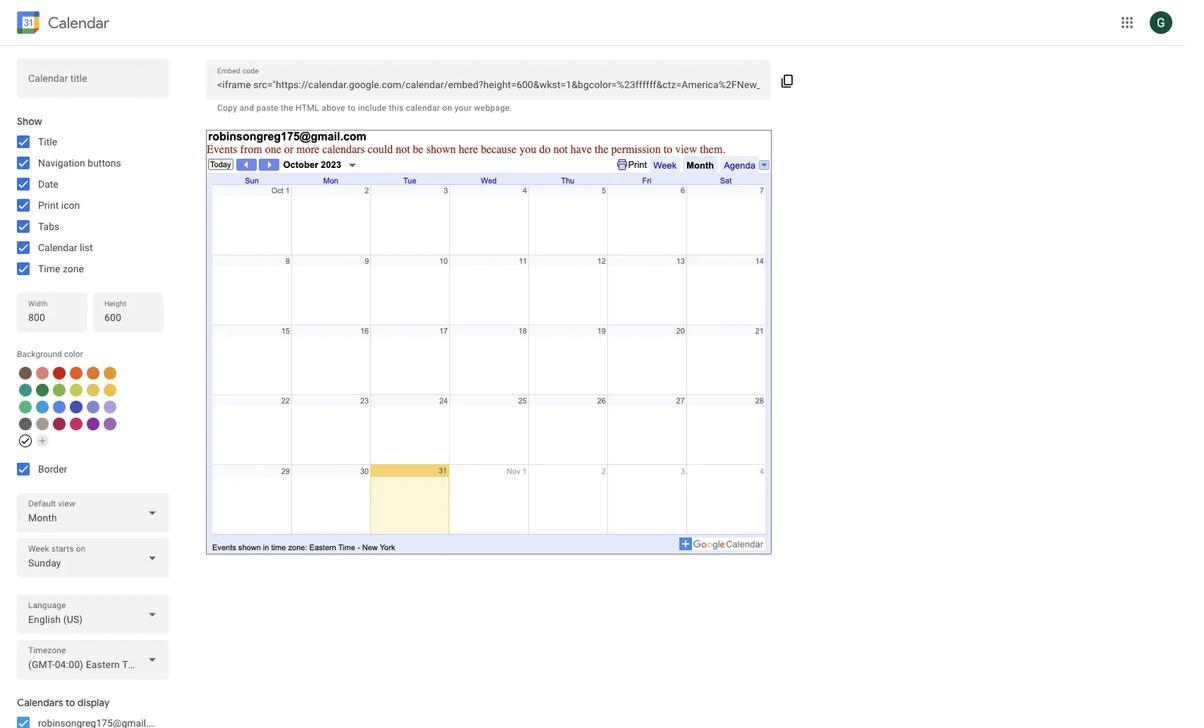 Task type: vqa. For each thing, say whether or not it's contained in the screenshot.
15 'element'
no



Task type: locate. For each thing, give the bounding box(es) containing it.
birch menu item
[[36, 418, 49, 430]]

lavender menu item
[[87, 401, 99, 413]]

display
[[77, 696, 110, 709]]

calendar for calendar list
[[38, 242, 77, 253]]

the
[[281, 103, 293, 113]]

0 vertical spatial calendar
[[48, 13, 109, 32]]

show
[[17, 115, 42, 128]]

0 horizontal spatial to
[[65, 696, 75, 709]]

eucalyptus menu item
[[19, 384, 32, 397]]

color
[[64, 349, 83, 359]]

1 vertical spatial calendar
[[38, 242, 77, 253]]

mango menu item
[[104, 367, 116, 380]]

1 horizontal spatial to
[[348, 103, 356, 113]]

cherry blossom menu item
[[70, 418, 83, 430]]

navigation
[[38, 157, 85, 169]]

banana menu item
[[104, 384, 116, 397]]

to left 'display'
[[65, 696, 75, 709]]

None field
[[17, 493, 169, 533], [17, 538, 169, 578], [17, 595, 169, 634], [17, 640, 169, 679], [17, 493, 169, 533], [17, 538, 169, 578], [17, 595, 169, 634], [17, 640, 169, 679]]

date
[[38, 178, 58, 190]]

title
[[38, 136, 57, 147]]

calendar color menu item
[[19, 435, 32, 447]]

to
[[348, 103, 356, 113], [65, 696, 75, 709]]

this
[[389, 103, 404, 113]]

grape menu item
[[87, 418, 99, 430]]

background
[[17, 349, 62, 359]]

pistachio menu item
[[53, 384, 66, 397]]

calendar list
[[38, 242, 93, 253]]

print icon
[[38, 200, 80, 211]]

calendar
[[48, 13, 109, 32], [38, 242, 77, 253]]

copy and paste the html above to include this calendar on your webpage.
[[217, 103, 512, 113]]

calendar
[[406, 103, 440, 113]]

None text field
[[28, 73, 158, 93], [217, 75, 760, 95], [28, 73, 158, 93], [217, 75, 760, 95]]

on
[[442, 103, 452, 113]]

icon
[[61, 200, 80, 211]]

None number field
[[28, 308, 76, 327], [104, 308, 152, 327], [28, 308, 76, 327], [104, 308, 152, 327]]

above
[[322, 103, 345, 113]]

add custom color menu item
[[36, 435, 49, 447]]

list
[[80, 242, 93, 253]]

to right above
[[348, 103, 356, 113]]

print
[[38, 200, 59, 211]]

calendars to display
[[17, 696, 110, 709]]

time
[[38, 263, 60, 274]]

buttons
[[88, 157, 121, 169]]

calendar link
[[14, 8, 109, 40]]

pumpkin menu item
[[87, 367, 99, 380]]

tomato menu item
[[53, 367, 66, 380]]

citron menu item
[[87, 384, 99, 397]]

html
[[296, 103, 319, 113]]

amethyst menu item
[[104, 418, 116, 430]]

calendar inside "link"
[[48, 13, 109, 32]]



Task type: describe. For each thing, give the bounding box(es) containing it.
tabs
[[38, 221, 59, 232]]

peacock menu item
[[36, 401, 49, 413]]

content_copy
[[781, 74, 795, 88]]

cobalt menu item
[[53, 401, 66, 413]]

border
[[38, 464, 67, 475]]

and
[[240, 103, 254, 113]]

webpage.
[[474, 103, 512, 113]]

include
[[358, 103, 387, 113]]

1 vertical spatial to
[[65, 696, 75, 709]]

graphite menu item
[[19, 418, 32, 430]]

calendar for calendar
[[48, 13, 109, 32]]

flamingo menu item
[[36, 367, 49, 380]]

sage menu item
[[19, 401, 32, 413]]

tangerine menu item
[[70, 367, 83, 380]]

blueberry menu item
[[70, 401, 83, 413]]

0 vertical spatial to
[[348, 103, 356, 113]]

radicchio menu item
[[53, 418, 66, 430]]

time zone
[[38, 263, 84, 274]]

content_copy button
[[771, 63, 804, 97]]

cocoa menu item
[[19, 367, 32, 380]]

basil menu item
[[36, 384, 49, 397]]

avocado menu item
[[70, 384, 83, 397]]

paste
[[256, 103, 279, 113]]

your
[[455, 103, 472, 113]]

calendars
[[17, 696, 63, 709]]

copy
[[217, 103, 237, 113]]

navigation buttons
[[38, 157, 121, 169]]

zone
[[63, 263, 84, 274]]

background color
[[17, 349, 83, 359]]

wisteria menu item
[[104, 401, 116, 413]]



